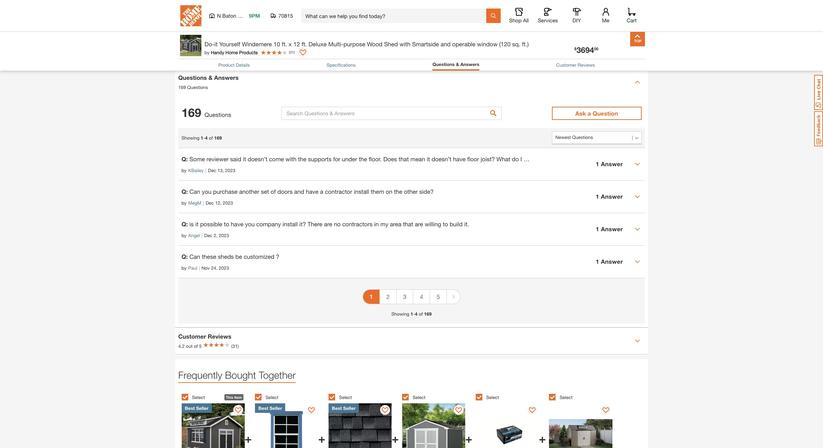 Task type: describe. For each thing, give the bounding box(es) containing it.
4 / 6 group
[[403, 391, 473, 449]]

1 / 6 group
[[182, 391, 252, 449]]

answers for questions & answers
[[461, 62, 480, 67]]

+ for 3 / 6 "group"
[[392, 432, 399, 446]]

1 vertical spatial purchase
[[213, 188, 238, 195]]

q: can you purchase another set of doors and have a contractor install them on the other side?
[[182, 188, 434, 195]]

a inside questions element
[[320, 188, 324, 195]]

product image image
[[180, 35, 201, 56]]

& for questions & answers
[[456, 62, 460, 67]]

frequently bought together
[[178, 370, 296, 381]]

some
[[190, 156, 205, 163]]

best for display image within 3 / 6 "group"
[[332, 406, 342, 411]]

1 vertical spatial install
[[283, 221, 298, 228]]

do-it yourself windemere 10 ft. x 12 ft. deluxe multi-purpose wood shed with smartside and operable window (120 sq. ft.)
[[205, 40, 529, 48]]

customized
[[244, 253, 275, 260]]

24,
[[211, 265, 218, 271]]

9pm
[[249, 12, 260, 19]]

+ inside 1 / 6 group
[[245, 432, 252, 446]]

do
[[512, 156, 519, 163]]

2023 for purchase
[[223, 200, 233, 206]]

0 vertical spatial install
[[354, 188, 369, 195]]

& for questions & answers 169 questions
[[209, 74, 213, 81]]

osb
[[363, 25, 372, 31]]

the left floor.
[[359, 156, 367, 163]]

answers for questions & answers 169 questions
[[214, 74, 239, 81]]

supports
[[308, 156, 332, 163]]

answer for it
[[601, 161, 624, 168]]

2 horizontal spatial and
[[441, 40, 451, 48]]

diy
[[573, 17, 582, 23]]

of down 4 link
[[419, 311, 423, 317]]

q: for q: some reviewer said it doesn't come with the supports for under the floor. does that mean it doesn't have floor joist? what do i need to purchase to build the structure for the floor?
[[182, 156, 188, 163]]

0 horizontal spatial showing
[[182, 135, 200, 141]]

2 are from the left
[[415, 221, 424, 228]]

the left "supports"
[[298, 156, 307, 163]]

live chat image
[[815, 75, 824, 110]]

2 / 6 group
[[255, 391, 326, 449]]

how can we improve our product information? provide feedback.
[[182, 56, 316, 61]]

sheds
[[218, 253, 234, 260]]

13,
[[218, 168, 224, 173]]

3 / 6 group
[[329, 391, 399, 449]]

it right is
[[196, 221, 199, 228]]

it right mean
[[427, 156, 430, 163]]

1 ft. from the left
[[282, 40, 287, 48]]

169 inside questions & answers 169 questions
[[178, 85, 186, 90]]

best seller for do-it yourself small square window image
[[259, 406, 282, 411]]

by handy home products
[[205, 49, 258, 55]]

+ for the '5 / 6' group
[[539, 432, 546, 446]]

by angel | dec 2, 2023
[[182, 233, 229, 238]]

dec for reviewer
[[208, 168, 216, 173]]

questions & answers 169 questions
[[178, 74, 239, 90]]

kbailey button
[[188, 167, 204, 174]]

ask
[[576, 110, 587, 117]]

paul
[[188, 265, 197, 271]]

certifications
[[211, 2, 246, 9]]

1 horizontal spatial with
[[400, 40, 411, 48]]

by for is it possible to have you company install it? there are no contractors in my area that are willing to build it.
[[182, 233, 187, 238]]

q: some reviewer said it doesn't come with the supports for under the floor. does that mean it doesn't have floor joist? what do i need to purchase to build the structure for the floor?
[[182, 156, 662, 163]]

windemere
[[242, 40, 272, 48]]

question
[[593, 110, 619, 117]]

1 horizontal spatial showing 1 - 4 of 169
[[392, 311, 432, 317]]

and inside questions element
[[295, 188, 305, 195]]

70815
[[279, 12, 293, 19]]

cart link
[[625, 8, 640, 24]]

nov
[[202, 265, 210, 271]]

q: can these sheds be customized ?
[[182, 253, 280, 260]]

ask a question button
[[552, 107, 642, 120]]

there
[[308, 221, 323, 228]]

multi-
[[329, 40, 344, 48]]

| for you
[[203, 200, 204, 206]]

of right "out"
[[194, 344, 198, 349]]

reviewer
[[207, 156, 229, 163]]

year,
[[300, 25, 310, 31]]

0 vertical spatial 4
[[205, 135, 208, 141]]

manufacturer warranty
[[185, 18, 232, 24]]

company
[[257, 221, 281, 228]]

megm
[[188, 200, 202, 206]]

caret image for can these sheds be customized ?
[[635, 259, 640, 265]]

display image inside 1 / 6 group
[[235, 408, 242, 414]]

1 vertical spatial have
[[306, 188, 319, 195]]

me
[[603, 17, 610, 23]]

this item
[[226, 396, 242, 400]]

1 vertical spatial showing
[[392, 311, 410, 317]]

| for these
[[199, 265, 200, 271]]

years
[[339, 32, 350, 37]]

them
[[371, 188, 384, 195]]

1 are from the left
[[324, 221, 333, 228]]

rouge
[[238, 12, 253, 19]]

angel
[[188, 233, 200, 238]]

floor
[[468, 156, 480, 163]]

smartside
[[413, 40, 439, 48]]

willing
[[425, 221, 442, 228]]

paul button
[[188, 265, 197, 272]]

+ for 4 / 6 group
[[466, 432, 473, 446]]

products
[[239, 49, 258, 55]]

5 link
[[431, 290, 447, 304]]

angel button
[[188, 232, 200, 239]]

1 horizontal spatial customer reviews
[[557, 62, 595, 68]]

home
[[226, 49, 238, 55]]

frequently
[[178, 370, 222, 381]]

we
[[201, 56, 207, 61]]

possible
[[200, 221, 222, 228]]

all
[[524, 17, 529, 23]]

1 answer for side?
[[596, 193, 624, 200]]

0 horizontal spatial display image
[[300, 50, 307, 56]]

item
[[234, 396, 242, 400]]

?
[[276, 253, 280, 260]]

( 31 )
[[289, 50, 295, 54]]

1 horizontal spatial 2
[[374, 25, 376, 31]]

1 horizontal spatial -
[[413, 311, 415, 317]]

1 doesn't from the left
[[248, 156, 268, 163]]

ask a question
[[576, 110, 619, 117]]

select for 3 / 6 "group"
[[339, 395, 352, 401]]

hardware/metal
[[311, 25, 344, 31]]

siding
[[300, 18, 313, 24]]

10 inside siding and trim 15 years, defects/workmanship 1 year, hardware/metal 2 years, osb 2 years, preserved pine 10 years
[[332, 32, 338, 37]]

provide
[[279, 56, 294, 61]]

q: for q: can you purchase another set of doors and have a contractor install them on the other side?
[[182, 188, 188, 195]]

2023 for sheds
[[219, 265, 229, 271]]

q: for q: can these sheds be customized ?
[[182, 253, 188, 260]]

seller for do-it yourself small square window image
[[270, 406, 282, 411]]

select for 6 / 6 group
[[560, 395, 573, 401]]

and inside siding and trim 15 years, defects/workmanship 1 year, hardware/metal 2 years, osb 2 years, preserved pine 10 years
[[314, 18, 322, 24]]

3694
[[577, 45, 595, 55]]

shop
[[510, 17, 522, 23]]

sq.
[[513, 40, 521, 48]]

0 horizontal spatial 2
[[345, 25, 348, 31]]

need
[[524, 156, 537, 163]]

me button
[[596, 8, 617, 24]]

/
[[207, 2, 209, 9]]

1 caret image from the top
[[635, 80, 640, 85]]

by for can these sheds be customized ?
[[182, 265, 187, 271]]

| for reviewer
[[206, 168, 207, 173]]

2 ft. from the left
[[302, 40, 307, 48]]

i
[[521, 156, 523, 163]]

select for 2 / 6 group
[[266, 395, 279, 401]]

years, left "osb"
[[349, 25, 361, 31]]

do-
[[205, 40, 215, 48]]

00
[[595, 46, 599, 51]]

0 vertical spatial 5
[[437, 293, 440, 301]]

2 horizontal spatial have
[[453, 156, 466, 163]]

0 horizontal spatial showing 1 - 4 of 169
[[182, 135, 222, 141]]

12,
[[215, 200, 222, 206]]

1 horizontal spatial you
[[245, 221, 255, 228]]

what
[[497, 156, 511, 163]]

timberline hdz charcoal algae resistant laminated high definition shingles (33.33 sq. ft. per bundle) (21-pieces) image
[[329, 404, 392, 449]]

2 inside navigation
[[387, 293, 390, 301]]

can
[[192, 56, 200, 61]]

information?
[[252, 56, 277, 61]]

display image inside 3 / 6 "group"
[[382, 408, 389, 414]]

1 horizontal spatial warranty
[[214, 18, 232, 24]]

best for display image inside 1 / 6 group
[[185, 406, 195, 411]]

can for can these sheds be customized ?
[[190, 253, 200, 260]]

these
[[202, 253, 216, 260]]

$ 3694 00
[[575, 45, 599, 55]]

1 vertical spatial build
[[450, 221, 463, 228]]

navigation containing 2
[[363, 285, 461, 311]]

0 vertical spatial that
[[399, 156, 409, 163]]

deluxe
[[309, 40, 327, 48]]



Task type: locate. For each thing, give the bounding box(es) containing it.
q:
[[182, 156, 188, 163], [182, 188, 188, 195], [182, 221, 188, 228], [182, 253, 188, 260]]

4 display image from the left
[[529, 408, 536, 414]]

+ for 2 / 6 group
[[319, 432, 326, 446]]

0 horizontal spatial doesn't
[[248, 156, 268, 163]]

+ inside the '5 / 6' group
[[539, 432, 546, 446]]

2 horizontal spatial seller
[[343, 406, 356, 411]]

2023 right 13,
[[225, 168, 236, 173]]

have right possible
[[231, 221, 244, 228]]

| right kbailey button
[[206, 168, 207, 173]]

showing 1 - 4 of 169 down "3" link
[[392, 311, 432, 317]]

4 right 3
[[420, 293, 424, 301]]

1 best from the left
[[185, 406, 195, 411]]

product
[[219, 62, 235, 68]]

select inside 3 / 6 "group"
[[339, 395, 352, 401]]

feedback link image
[[815, 111, 824, 147]]

2 answer from the top
[[601, 193, 624, 200]]

2 left 3
[[387, 293, 390, 301]]

4 down 4 link
[[415, 311, 418, 317]]

1 horizontal spatial for
[[629, 156, 636, 163]]

x
[[289, 40, 292, 48]]

- down 4 link
[[413, 311, 415, 317]]

0 vertical spatial -
[[203, 135, 205, 141]]

that right area
[[403, 221, 414, 228]]

princeton do-it-yourself 10 ft. x 10 ft. outdoor ranch wood storage shed with smartside siding (100 sq. ft.) image
[[403, 404, 466, 449]]

side?
[[420, 188, 434, 195]]

1 vertical spatial that
[[403, 221, 414, 228]]

does
[[384, 156, 397, 163]]

build left structure
[[579, 156, 592, 163]]

display image
[[300, 50, 307, 56], [309, 408, 315, 414]]

4 + from the left
[[466, 432, 473, 446]]

floor.
[[369, 156, 382, 163]]

seller inside 3 / 6 "group"
[[343, 406, 356, 411]]

1 vertical spatial warranty
[[214, 18, 232, 24]]

n baton rouge
[[217, 12, 253, 19]]

seller inside 2 / 6 group
[[270, 406, 282, 411]]

showing up some
[[182, 135, 200, 141]]

2 vertical spatial 4
[[415, 311, 418, 317]]

0 horizontal spatial are
[[324, 221, 333, 228]]

select inside 4 / 6 group
[[413, 395, 426, 401]]

showing down "3" link
[[392, 311, 410, 317]]

answer for that
[[601, 226, 624, 233]]

bought
[[225, 370, 256, 381]]

wood
[[367, 40, 383, 48]]

1 + from the left
[[245, 432, 252, 446]]

select up princeton do-it-yourself 10 ft. x 10 ft. outdoor ranch wood storage shed with smartside siding (100 sq. ft.) image
[[413, 395, 426, 401]]

4 1 answer from the top
[[596, 258, 624, 266]]

customer up 4.2 out of 5
[[178, 333, 206, 341]]

2 caret image from the top
[[635, 162, 640, 167]]

0 vertical spatial reviews
[[578, 62, 595, 68]]

& down operable
[[456, 62, 460, 67]]

a right ask
[[588, 110, 592, 117]]

best seller inside 1 / 6 group
[[185, 406, 209, 411]]

best seller inside 2 / 6 group
[[259, 406, 282, 411]]

1 horizontal spatial a
[[588, 110, 592, 117]]

1 vertical spatial and
[[441, 40, 451, 48]]

1 answer for that
[[596, 226, 624, 233]]

structure
[[603, 156, 627, 163]]

4
[[205, 135, 208, 141], [420, 293, 424, 301], [415, 311, 418, 317]]

2 caret image from the top
[[635, 259, 640, 265]]

10 right pine
[[332, 32, 338, 37]]

4 select from the left
[[413, 395, 426, 401]]

select inside 1 / 6 group
[[192, 395, 205, 401]]

6 select from the left
[[560, 395, 573, 401]]

product details button
[[219, 61, 250, 68], [219, 61, 250, 68]]

2023 right the 12,
[[223, 200, 233, 206]]

customer reviews up 4.2 out of 5
[[178, 333, 232, 341]]

2 select from the left
[[266, 395, 279, 401]]

with right shed
[[400, 40, 411, 48]]

and right doors
[[295, 188, 305, 195]]

1 horizontal spatial build
[[579, 156, 592, 163]]

1 horizontal spatial have
[[306, 188, 319, 195]]

2 up years
[[345, 25, 348, 31]]

caret image for can you purchase another set of doors and have a contractor install them on the other side?
[[635, 194, 640, 200]]

install
[[354, 188, 369, 195], [283, 221, 298, 228]]

0 horizontal spatial warranty
[[182, 2, 205, 9]]

doesn't left come
[[248, 156, 268, 163]]

4 answer from the top
[[601, 258, 624, 266]]

dec left '2,'
[[204, 233, 213, 238]]

4.2 out of 5
[[178, 344, 202, 349]]

2 doesn't from the left
[[432, 156, 452, 163]]

2 q: from the top
[[182, 188, 188, 195]]

details
[[236, 62, 250, 68]]

of right set at the left
[[271, 188, 276, 195]]

0 vertical spatial with
[[400, 40, 411, 48]]

0 vertical spatial dec
[[208, 168, 216, 173]]

the right on
[[394, 188, 403, 195]]

best inside 2 / 6 group
[[259, 406, 269, 411]]

0 horizontal spatial you
[[202, 188, 212, 195]]

2 best seller from the left
[[259, 406, 282, 411]]

feedback.
[[296, 56, 316, 61]]

shop all
[[510, 17, 529, 23]]

(120
[[500, 40, 511, 48]]

0 horizontal spatial ft.
[[282, 40, 287, 48]]

navigation
[[363, 285, 461, 311]]

n
[[217, 12, 221, 19]]

2 vertical spatial and
[[295, 188, 305, 195]]

#11 x 1 in. electro-galvanized steel roofing nails (1 lb.-pack) image
[[476, 404, 539, 449]]

2023 right '2,'
[[219, 233, 229, 238]]

-
[[203, 135, 205, 141], [413, 311, 415, 317]]

select inside 2 / 6 group
[[266, 395, 279, 401]]

1 horizontal spatial display image
[[309, 408, 315, 414]]

0 horizontal spatial -
[[203, 135, 205, 141]]

1 horizontal spatial &
[[456, 62, 460, 67]]

2,
[[214, 233, 218, 238]]

questions & answers
[[433, 62, 480, 67]]

2 for from the left
[[629, 156, 636, 163]]

it up handy
[[215, 40, 218, 48]]

of up the reviewer
[[209, 135, 213, 141]]

1 vertical spatial answers
[[214, 74, 239, 81]]

0 vertical spatial you
[[202, 188, 212, 195]]

2 can from the top
[[190, 253, 200, 260]]

you up by megm | dec 12, 2023
[[202, 188, 212, 195]]

by
[[205, 49, 210, 55], [182, 168, 187, 173], [182, 200, 187, 206], [182, 233, 187, 238], [182, 265, 187, 271]]

0 vertical spatial have
[[453, 156, 466, 163]]

1 horizontal spatial reviews
[[578, 62, 595, 68]]

under
[[342, 156, 357, 163]]

with inside questions element
[[286, 156, 297, 163]]

q: for q: is it possible to have you company install it? there are no contractors in my area that are willing to build it.
[[182, 221, 188, 228]]

answers down 'product'
[[214, 74, 239, 81]]

1 display image from the left
[[235, 408, 242, 414]]

2 best from the left
[[259, 406, 269, 411]]

the home depot logo image
[[180, 5, 201, 26]]

6 / 6 group
[[550, 391, 620, 449]]

the left structure
[[593, 156, 602, 163]]

customer down $
[[557, 62, 577, 68]]

select inside 6 / 6 group
[[560, 395, 573, 401]]

customer reviews down $
[[557, 62, 595, 68]]

reviews down $ 3694 00 at the right of the page
[[578, 62, 595, 68]]

1 vertical spatial -
[[413, 311, 415, 317]]

0 horizontal spatial a
[[320, 188, 324, 195]]

purchase right need
[[546, 156, 570, 163]]

have left contractor
[[306, 188, 319, 195]]

0 vertical spatial caret image
[[635, 194, 640, 200]]

with right come
[[286, 156, 297, 163]]

select up '#11 x 1 in. electro-galvanized steel roofing nails (1 lb.-pack)' image
[[487, 395, 500, 401]]

| left "nov"
[[199, 265, 200, 271]]

0 horizontal spatial and
[[295, 188, 305, 195]]

2023 right 24,
[[219, 265, 229, 271]]

build
[[579, 156, 592, 163], [450, 221, 463, 228]]

0 horizontal spatial with
[[286, 156, 297, 163]]

3 q: from the top
[[182, 221, 188, 228]]

1 horizontal spatial ft.
[[302, 40, 307, 48]]

1 horizontal spatial 10
[[332, 32, 338, 37]]

product details
[[219, 62, 250, 68]]

1 horizontal spatial are
[[415, 221, 424, 228]]

do-it yourself small square window image
[[255, 404, 319, 449]]

0 vertical spatial showing
[[182, 135, 200, 141]]

10
[[332, 32, 338, 37], [274, 40, 280, 48]]

specifications
[[327, 62, 356, 68]]

dec left the 12,
[[206, 200, 214, 206]]

by for some reviewer said it doesn't come with the supports for under the floor. does that mean it doesn't have floor joist? what do i need to purchase to build the structure for the floor?
[[182, 168, 187, 173]]

display image for '#11 x 1 in. electro-galvanized steel roofing nails (1 lb.-pack)' image
[[529, 408, 536, 414]]

3 select from the left
[[339, 395, 352, 401]]

1 horizontal spatial best seller
[[259, 406, 282, 411]]

q: is it possible to have you company install it? there are no contractors in my area that are willing to build it.
[[182, 221, 470, 228]]

5 / 6 group
[[476, 391, 546, 449]]

by left kbailey button
[[182, 168, 187, 173]]

1 vertical spatial showing 1 - 4 of 169
[[392, 311, 432, 317]]

select for 4 / 6 group
[[413, 395, 426, 401]]

that right does
[[399, 156, 409, 163]]

questions inside 169 questions
[[205, 111, 232, 118]]

install left them
[[354, 188, 369, 195]]

q: up by paul | nov 24, 2023
[[182, 253, 188, 260]]

display image for princeton do-it-yourself 10 ft. x 10 ft. outdoor ranch wood storage shed with smartside siding (100 sq. ft.) image
[[456, 408, 462, 414]]

how can we improve our product information? provide feedback. link
[[182, 56, 316, 61]]

(31)
[[231, 344, 239, 349]]

area
[[390, 221, 402, 228]]

improve
[[208, 56, 225, 61]]

2 seller from the left
[[270, 406, 282, 411]]

warranty down certifications
[[214, 18, 232, 24]]

2023 for said
[[225, 168, 236, 173]]

years, down defects/workmanship
[[377, 25, 390, 31]]

1 vertical spatial display image
[[309, 408, 315, 414]]

years, right 15
[[340, 18, 352, 24]]

1 vertical spatial 10
[[274, 40, 280, 48]]

0 horizontal spatial reviews
[[208, 333, 232, 341]]

1 vertical spatial a
[[320, 188, 324, 195]]

1 vertical spatial customer reviews
[[178, 333, 232, 341]]

0 vertical spatial &
[[456, 62, 460, 67]]

0 vertical spatial purchase
[[546, 156, 570, 163]]

& down improve
[[209, 74, 213, 81]]

1 horizontal spatial doesn't
[[432, 156, 452, 163]]

it
[[215, 40, 218, 48], [243, 156, 246, 163], [427, 156, 430, 163], [196, 221, 199, 228]]

+ inside 3 / 6 "group"
[[392, 432, 399, 446]]

yourself
[[219, 40, 240, 48]]

0 horizontal spatial &
[[209, 74, 213, 81]]

|
[[206, 168, 207, 173], [203, 200, 204, 206], [202, 233, 203, 238], [199, 265, 200, 271]]

3 best seller from the left
[[332, 406, 356, 411]]

& inside questions & answers 169 questions
[[209, 74, 213, 81]]

0 horizontal spatial best
[[185, 406, 195, 411]]

3 caret image from the top
[[635, 227, 640, 232]]

window
[[478, 40, 498, 48]]

you left company
[[245, 221, 255, 228]]

together
[[259, 370, 296, 381]]

dec
[[208, 168, 216, 173], [206, 200, 214, 206], [204, 233, 213, 238]]

a inside button
[[588, 110, 592, 117]]

select down frequently
[[192, 395, 205, 401]]

dec for you
[[206, 200, 214, 206]]

+ inside 4 / 6 group
[[466, 432, 473, 446]]

1 best seller from the left
[[185, 406, 209, 411]]

0 horizontal spatial install
[[283, 221, 298, 228]]

best inside 3 / 6 "group"
[[332, 406, 342, 411]]

1 horizontal spatial customer
[[557, 62, 577, 68]]

by left angel
[[182, 233, 187, 238]]

by up we
[[205, 49, 210, 55]]

| right megm
[[203, 200, 204, 206]]

are
[[324, 221, 333, 228], [415, 221, 424, 228]]

1 vertical spatial you
[[245, 221, 255, 228]]

1 1 answer from the top
[[596, 161, 624, 168]]

1 can from the top
[[190, 188, 200, 195]]

0 horizontal spatial best seller
[[185, 406, 209, 411]]

2 horizontal spatial best
[[332, 406, 342, 411]]

3 best from the left
[[332, 406, 342, 411]]

5 + from the left
[[539, 432, 546, 446]]

warranty left /
[[182, 2, 205, 9]]

1 vertical spatial reviews
[[208, 333, 232, 341]]

for
[[333, 156, 341, 163], [629, 156, 636, 163]]

5
[[437, 293, 440, 301], [199, 344, 202, 349]]

12
[[294, 40, 300, 48]]

can up paul 'button'
[[190, 253, 200, 260]]

are left no
[[324, 221, 333, 228]]

1 vertical spatial 5
[[199, 344, 202, 349]]

5 select from the left
[[487, 395, 500, 401]]

0 vertical spatial can
[[190, 188, 200, 195]]

1 inside siding and trim 15 years, defects/workmanship 1 year, hardware/metal 2 years, osb 2 years, preserved pine 10 years
[[400, 18, 403, 24]]

+ inside 2 / 6 group
[[319, 432, 326, 446]]

4 caret image from the top
[[635, 339, 640, 344]]

it.
[[465, 221, 470, 228]]

31
[[290, 50, 294, 54]]

best inside 1 / 6 group
[[185, 406, 195, 411]]

best seller inside 3 / 6 "group"
[[332, 406, 356, 411]]

said
[[230, 156, 241, 163]]

services button
[[538, 8, 559, 24]]

operable
[[453, 40, 476, 48]]

5 display image from the left
[[603, 408, 610, 414]]

and
[[314, 18, 322, 24], [441, 40, 451, 48], [295, 188, 305, 195]]

What can we help you find today? search field
[[306, 9, 486, 23]]

handy
[[211, 49, 224, 55]]

by left megm button
[[182, 200, 187, 206]]

2 horizontal spatial 4
[[420, 293, 424, 301]]

best seller for timberline hdz charcoal algae resistant laminated high definition shingles (33.33 sq. ft. per bundle) (21-pieces) image
[[332, 406, 356, 411]]

1 q: from the top
[[182, 156, 188, 163]]

q: left some
[[182, 156, 188, 163]]

contractors
[[343, 221, 373, 228]]

0 horizontal spatial have
[[231, 221, 244, 228]]

2 display image from the left
[[382, 408, 389, 414]]

1 for from the left
[[333, 156, 341, 163]]

floor?
[[647, 156, 662, 163]]

0 horizontal spatial customer
[[178, 333, 206, 341]]

select for the '5 / 6' group
[[487, 395, 500, 401]]

5 right "out"
[[199, 344, 202, 349]]

display image for 10 ft. w x 7 ft. d plastic storage shed (70 sq. ft.) image
[[603, 408, 610, 414]]

0 vertical spatial answers
[[461, 62, 480, 67]]

can up megm button
[[190, 188, 200, 195]]

1 vertical spatial customer
[[178, 333, 206, 341]]

caret image
[[635, 80, 640, 85], [635, 162, 640, 167], [635, 227, 640, 232], [635, 339, 640, 344]]

4 up the reviewer
[[205, 135, 208, 141]]

1 horizontal spatial install
[[354, 188, 369, 195]]

answers inside questions & answers 169 questions
[[214, 74, 239, 81]]

1 horizontal spatial seller
[[270, 406, 282, 411]]

reviews up "(31)"
[[208, 333, 232, 341]]

70815 button
[[271, 12, 294, 19]]

megm button
[[188, 200, 202, 206]]

select inside the '5 / 6' group
[[487, 395, 500, 401]]

purchase up the 12,
[[213, 188, 238, 195]]

questions element
[[178, 148, 662, 279]]

1 horizontal spatial 4
[[415, 311, 418, 317]]

0 horizontal spatial 5
[[199, 344, 202, 349]]

15
[[333, 18, 338, 24]]

doesn't right mean
[[432, 156, 452, 163]]

reviews
[[578, 62, 595, 68], [208, 333, 232, 341]]

by left paul
[[182, 265, 187, 271]]

1 answer for it
[[596, 161, 624, 168]]

0 vertical spatial a
[[588, 110, 592, 117]]

preserved
[[300, 32, 321, 37]]

display image inside 2 / 6 group
[[309, 408, 315, 414]]

defects/workmanship
[[353, 18, 399, 24]]

| for it
[[202, 233, 203, 238]]

3 seller from the left
[[343, 406, 356, 411]]

0 horizontal spatial 10
[[274, 40, 280, 48]]

display image inside the '5 / 6' group
[[529, 408, 536, 414]]

2 vertical spatial dec
[[204, 233, 213, 238]]

ft. right 12 on the top of page
[[302, 40, 307, 48]]

1 vertical spatial dec
[[206, 200, 214, 206]]

2 1 answer from the top
[[596, 193, 624, 200]]

3
[[404, 293, 407, 301]]

display image
[[235, 408, 242, 414], [382, 408, 389, 414], [456, 408, 462, 414], [529, 408, 536, 414], [603, 408, 610, 414]]

dec left 13,
[[208, 168, 216, 173]]

ft.
[[282, 40, 287, 48], [302, 40, 307, 48]]

3 display image from the left
[[456, 408, 462, 414]]

1 answer
[[596, 161, 624, 168], [596, 193, 624, 200], [596, 226, 624, 233], [596, 258, 624, 266]]

customer
[[557, 62, 577, 68], [178, 333, 206, 341]]

1 horizontal spatial 5
[[437, 293, 440, 301]]

select down together
[[266, 395, 279, 401]]

cart
[[627, 17, 637, 23]]

5 right 4 link
[[437, 293, 440, 301]]

of inside questions element
[[271, 188, 276, 195]]

my
[[381, 221, 389, 228]]

answers down operable
[[461, 62, 480, 67]]

4 inside 4 link
[[420, 293, 424, 301]]

0 vertical spatial customer reviews
[[557, 62, 595, 68]]

q: left is
[[182, 221, 188, 228]]

caret image
[[635, 194, 640, 200], [635, 259, 640, 265]]

Search Questions & Answers text field
[[282, 107, 502, 120]]

best for display icon inside 2 / 6 group
[[259, 406, 269, 411]]

0 horizontal spatial customer reviews
[[178, 333, 232, 341]]

select up 10 ft. w x 7 ft. d plastic storage shed (70 sq. ft.) image
[[560, 395, 573, 401]]

specifications button
[[327, 61, 356, 68], [327, 61, 356, 68]]

display image inside 4 / 6 group
[[456, 408, 462, 414]]

2 + from the left
[[319, 432, 326, 446]]

is
[[190, 221, 194, 228]]

and left operable
[[441, 40, 451, 48]]

| right angel button
[[202, 233, 203, 238]]

ft. left the x
[[282, 40, 287, 48]]

warranty / certifications
[[182, 2, 246, 9]]

have left floor
[[453, 156, 466, 163]]

install left the it?
[[283, 221, 298, 228]]

q: up by megm | dec 12, 2023
[[182, 188, 188, 195]]

0 vertical spatial showing 1 - 4 of 169
[[182, 135, 222, 141]]

0 horizontal spatial 4
[[205, 135, 208, 141]]

2 horizontal spatial 2
[[387, 293, 390, 301]]

how
[[182, 56, 191, 61]]

0 vertical spatial display image
[[300, 50, 307, 56]]

1 select from the left
[[192, 395, 205, 401]]

on
[[386, 188, 393, 195]]

10 left the x
[[274, 40, 280, 48]]

the left floor?
[[637, 156, 646, 163]]

0 horizontal spatial build
[[450, 221, 463, 228]]

and left trim
[[314, 18, 322, 24]]

seller inside 1 / 6 group
[[196, 406, 209, 411]]

are left willing
[[415, 221, 424, 228]]

2 vertical spatial have
[[231, 221, 244, 228]]

for right structure
[[629, 156, 636, 163]]

3 1 answer from the top
[[596, 226, 624, 233]]

select for 1 / 6 group
[[192, 395, 205, 401]]

siding and trim 15 years, defects/workmanship 1 year, hardware/metal 2 years, osb 2 years, preserved pine 10 years
[[300, 18, 403, 37]]

doors
[[278, 188, 293, 195]]

select up timberline hdz charcoal algae resistant laminated high definition shingles (33.33 sq. ft. per bundle) (21-pieces) image
[[339, 395, 352, 401]]

3 + from the left
[[392, 432, 399, 446]]

a left contractor
[[320, 188, 324, 195]]

1 seller from the left
[[196, 406, 209, 411]]

1 answer from the top
[[601, 161, 624, 168]]

warranty
[[182, 2, 205, 9], [214, 18, 232, 24]]

set
[[261, 188, 269, 195]]

2 down defects/workmanship
[[374, 25, 376, 31]]

can for can you purchase another set of doors and have a contractor install them on the other side?
[[190, 188, 200, 195]]

3 answer from the top
[[601, 226, 624, 233]]

answer for side?
[[601, 193, 624, 200]]

mean
[[411, 156, 426, 163]]

0 vertical spatial warranty
[[182, 2, 205, 9]]

- up some
[[203, 135, 205, 141]]

dec for it
[[204, 233, 213, 238]]

answers
[[461, 62, 480, 67], [214, 74, 239, 81]]

no
[[334, 221, 341, 228]]

by for can you purchase another set of doors and have a contractor install them on the other side?
[[182, 200, 187, 206]]

2023 for possible
[[219, 233, 229, 238]]

showing 1 - 4 of 169 up some
[[182, 135, 222, 141]]

it right said
[[243, 156, 246, 163]]

0 horizontal spatial seller
[[196, 406, 209, 411]]

build left it.
[[450, 221, 463, 228]]

1 vertical spatial 4
[[420, 293, 424, 301]]

1 caret image from the top
[[635, 194, 640, 200]]

seller for timberline hdz charcoal algae resistant laminated high definition shingles (33.33 sq. ft. per bundle) (21-pieces) image
[[343, 406, 356, 411]]

10 ft. w x 7 ft. d plastic storage shed (70 sq. ft.) image
[[550, 404, 613, 449]]

0 horizontal spatial for
[[333, 156, 341, 163]]

select
[[192, 395, 205, 401], [266, 395, 279, 401], [339, 395, 352, 401], [413, 395, 426, 401], [487, 395, 500, 401], [560, 395, 573, 401]]

0 vertical spatial 10
[[332, 32, 338, 37]]

2 horizontal spatial best seller
[[332, 406, 356, 411]]

4 q: from the top
[[182, 253, 188, 260]]

2
[[345, 25, 348, 31], [374, 25, 376, 31], [387, 293, 390, 301]]

for left under
[[333, 156, 341, 163]]

1 horizontal spatial answers
[[461, 62, 480, 67]]



Task type: vqa. For each thing, say whether or not it's contained in the screenshot.


